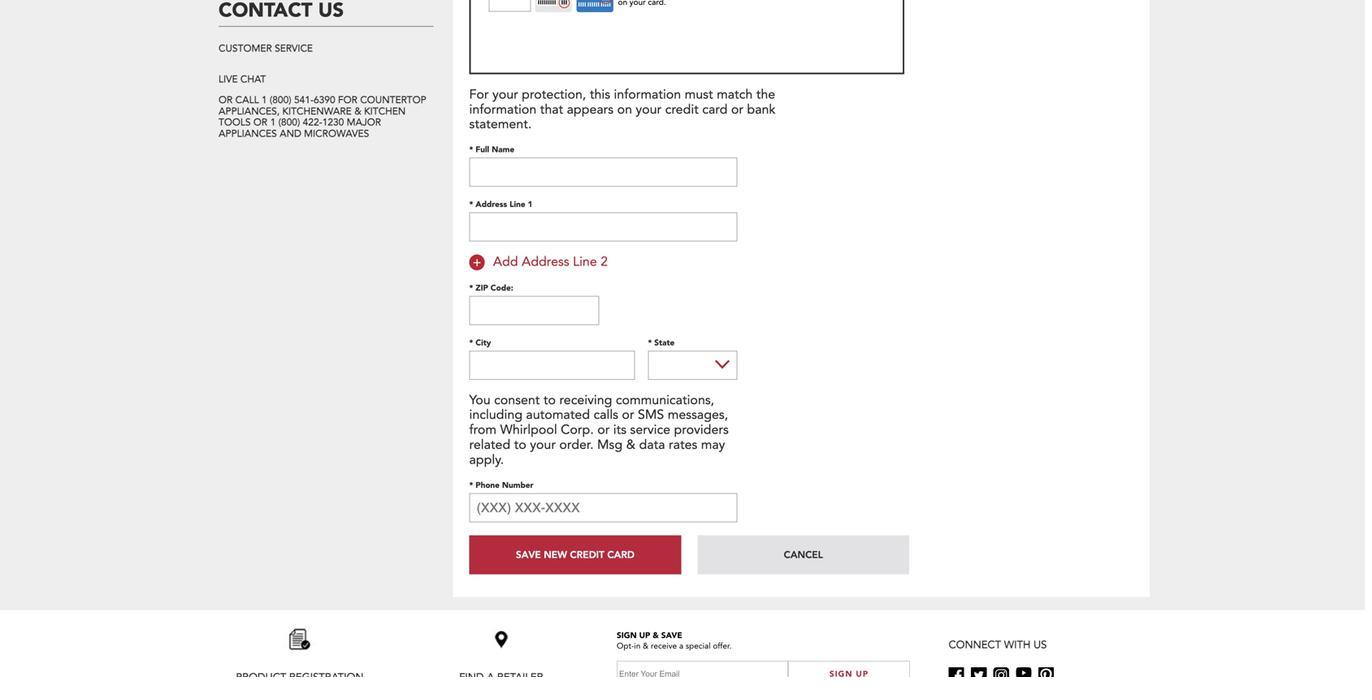 Task type: locate. For each thing, give the bounding box(es) containing it.
0 vertical spatial line
[[510, 199, 526, 210]]

*
[[469, 144, 473, 155], [469, 199, 473, 210], [469, 283, 473, 294], [469, 338, 473, 349], [648, 338, 652, 349], [469, 480, 473, 491]]

* zip code:
[[469, 283, 514, 294]]

Zip Code text field
[[469, 296, 600, 325]]

Address Line 1 text field
[[469, 213, 738, 242]]

sms
[[638, 407, 664, 424]]

information
[[614, 86, 681, 104], [469, 101, 537, 119]]

save new credit card
[[516, 549, 635, 562]]

& inside live chat or call 1 (800) 541-6390 for countertop appliances, kitchenware & kitchen tools or 1 (800) 422-1230 major appliances and microwaves
[[355, 105, 362, 118]]

number
[[502, 480, 534, 491]]

find a retailer image
[[485, 624, 518, 673]]

name
[[492, 144, 515, 155]]

information right this
[[614, 86, 681, 104]]

and
[[280, 127, 301, 141]]

(800) left 541-
[[270, 94, 292, 107]]

Phone Number telephone field
[[469, 494, 738, 523]]

& right msg
[[626, 437, 636, 454]]

service
[[275, 42, 313, 55]]

* city
[[469, 338, 491, 349]]

1
[[262, 94, 267, 107], [270, 116, 276, 129], [528, 199, 533, 210]]

with
[[1004, 638, 1031, 653]]

your right the on
[[636, 101, 662, 119]]

must
[[685, 86, 713, 104]]

* left city
[[469, 338, 473, 349]]

zip
[[476, 283, 488, 294]]

* for * address line 1
[[469, 199, 473, 210]]

your right for
[[493, 86, 518, 104]]

this
[[590, 86, 611, 104]]

live chat button
[[219, 64, 266, 95]]

* left 'phone'
[[469, 480, 473, 491]]

1 horizontal spatial &
[[626, 437, 636, 454]]

1 vertical spatial address
[[522, 253, 570, 271]]

& left kitchen
[[355, 105, 362, 118]]

line for 1
[[510, 199, 526, 210]]

City text field
[[469, 351, 635, 380]]

whirlpool
[[500, 422, 557, 439]]

data
[[639, 437, 665, 454]]

messages,
[[668, 407, 729, 424]]

address for *
[[476, 199, 507, 210]]

(800)
[[270, 94, 292, 107], [278, 116, 300, 129]]

or left the 'its' in the bottom left of the page
[[598, 422, 610, 439]]

6390
[[314, 94, 335, 107]]

to right related
[[514, 437, 527, 454]]

to right the consent
[[544, 392, 556, 410]]

your inside you consent to receiving communications, including automated calls or sms messages, from whirlpool corp. or its service providers related to your order. msg & data rates may apply.
[[530, 437, 556, 454]]

1 horizontal spatial line
[[573, 253, 597, 271]]

1 vertical spatial (800)
[[278, 116, 300, 129]]

or right tools
[[254, 116, 268, 129]]

consent
[[494, 392, 540, 410]]

line down name
[[510, 199, 526, 210]]

0 horizontal spatial 1
[[262, 94, 267, 107]]

0 vertical spatial (800)
[[270, 94, 292, 107]]

1 vertical spatial to
[[514, 437, 527, 454]]

0 vertical spatial address
[[476, 199, 507, 210]]

statement.
[[469, 116, 532, 133]]

connect with us
[[949, 638, 1047, 653]]

Name text field
[[469, 158, 738, 187]]

0 horizontal spatial address
[[476, 199, 507, 210]]

from
[[469, 422, 497, 439]]

to
[[544, 392, 556, 410], [514, 437, 527, 454]]

information up name
[[469, 101, 537, 119]]

1 right call
[[262, 94, 267, 107]]

or inside live chat or call 1 (800) 541-6390 for countertop appliances, kitchenware & kitchen tools or 1 (800) 422-1230 major appliances and microwaves
[[254, 116, 268, 129]]

calls
[[594, 407, 619, 424]]

&
[[355, 105, 362, 118], [626, 437, 636, 454]]

or right card
[[732, 101, 744, 119]]

1 vertical spatial &
[[626, 437, 636, 454]]

0 horizontal spatial line
[[510, 199, 526, 210]]

1 horizontal spatial address
[[522, 253, 570, 271]]

customer service link
[[219, 33, 313, 64]]

* up +
[[469, 199, 473, 210]]

your down automated on the left bottom of the page
[[530, 437, 556, 454]]

corp.
[[561, 422, 594, 439]]

kitchenware
[[282, 105, 352, 118]]

(800) left 422-
[[278, 116, 300, 129]]

phone
[[476, 480, 500, 491]]

2 horizontal spatial 1
[[528, 199, 533, 210]]

2 horizontal spatial your
[[636, 101, 662, 119]]

* for * phone number
[[469, 480, 473, 491]]

your
[[493, 86, 518, 104], [636, 101, 662, 119], [530, 437, 556, 454]]

credit
[[570, 549, 605, 562]]

on
[[617, 101, 632, 119]]

visit us on pinterest image
[[1039, 668, 1054, 678]]

0 horizontal spatial &
[[355, 105, 362, 118]]

line left '2'
[[573, 253, 597, 271]]

0 vertical spatial &
[[355, 105, 362, 118]]

product registration image
[[284, 624, 316, 673]]

address
[[476, 199, 507, 210], [522, 253, 570, 271]]

1 left and
[[270, 116, 276, 129]]

line
[[510, 199, 526, 210], [573, 253, 597, 271]]

live chat or call 1 (800) 541-6390 for countertop appliances, kitchenware & kitchen tools or 1 (800) 422-1230 major appliances and microwaves
[[219, 73, 427, 141]]

receiving
[[560, 392, 612, 410]]

apply.
[[469, 451, 504, 469]]

1 vertical spatial 1
[[270, 116, 276, 129]]

or
[[732, 101, 744, 119], [254, 116, 268, 129], [622, 407, 635, 424], [598, 422, 610, 439]]

0 vertical spatial to
[[544, 392, 556, 410]]

1 up the add address line 2
[[528, 199, 533, 210]]

* left "state"
[[648, 338, 652, 349]]

address right add
[[522, 253, 570, 271]]

including
[[469, 407, 523, 424]]

0 vertical spatial 1
[[262, 94, 267, 107]]

* left full
[[469, 144, 473, 155]]

1 horizontal spatial your
[[530, 437, 556, 454]]

add address line 2
[[493, 253, 608, 271]]

you
[[469, 392, 491, 410]]

0 horizontal spatial to
[[514, 437, 527, 454]]

providers
[[674, 422, 729, 439]]

* left the zip
[[469, 283, 473, 294]]

422-
[[303, 116, 322, 129]]

automated
[[526, 407, 590, 424]]

+
[[473, 254, 482, 272]]

address down * full name
[[476, 199, 507, 210]]

1 vertical spatial line
[[573, 253, 597, 271]]



Task type: vqa. For each thing, say whether or not it's contained in the screenshot.
Head in the Artisan® Series 5 Quart Tilt-Head Stand Mixer with Premium Accessory Pack
no



Task type: describe. For each thing, give the bounding box(es) containing it.
communications,
[[616, 392, 715, 410]]

for
[[338, 94, 358, 107]]

live
[[219, 73, 238, 86]]

kitchen
[[364, 105, 406, 118]]

0 horizontal spatial information
[[469, 101, 537, 119]]

city
[[476, 338, 491, 349]]

full
[[476, 144, 490, 155]]

bank
[[747, 101, 776, 119]]

state
[[655, 338, 675, 349]]

* for * city
[[469, 338, 473, 349]]

1 horizontal spatial information
[[614, 86, 681, 104]]

us
[[1034, 638, 1047, 653]]

major
[[347, 116, 381, 129]]

line for 2
[[573, 253, 597, 271]]

1 horizontal spatial to
[[544, 392, 556, 410]]

its
[[614, 422, 627, 439]]

visit our youtube channel image
[[1016, 668, 1032, 678]]

* phone number
[[469, 480, 534, 491]]

card
[[703, 101, 728, 119]]

follow us on twitter image
[[972, 668, 987, 678]]

or inside for your protection, this information must match the information that appears on your credit card or bank statement.
[[732, 101, 744, 119]]

* state
[[648, 338, 675, 349]]

or right calls
[[622, 407, 635, 424]]

cancel link
[[698, 536, 910, 575]]

follow us on facebook image
[[949, 668, 965, 678]]

appliances,
[[219, 105, 280, 118]]

microwaves
[[304, 127, 369, 141]]

541-
[[294, 94, 314, 107]]

card
[[608, 549, 635, 562]]

chat
[[241, 73, 266, 86]]

follow us on instagram image
[[994, 668, 1010, 678]]

or
[[219, 94, 233, 107]]

msg
[[597, 437, 623, 454]]

& inside you consent to receiving communications, including automated calls or sms messages, from whirlpool corp. or its service providers related to your order. msg & data rates may apply.
[[626, 437, 636, 454]]

* for * zip code:
[[469, 283, 473, 294]]

1230
[[322, 116, 344, 129]]

you consent to receiving communications, including automated calls or sms messages, from whirlpool corp. or its service providers related to your order. msg & data rates may apply.
[[469, 392, 729, 469]]

2
[[601, 253, 608, 271]]

* for * full name
[[469, 144, 473, 155]]

countertop
[[360, 94, 427, 107]]

address for add
[[522, 253, 570, 271]]

may
[[701, 437, 725, 454]]

tools
[[219, 116, 251, 129]]

service
[[630, 422, 671, 439]]

customer
[[219, 42, 272, 55]]

2 vertical spatial 1
[[528, 199, 533, 210]]

* for * state
[[648, 338, 652, 349]]

order.
[[560, 437, 594, 454]]

rates
[[669, 437, 698, 454]]

related
[[469, 437, 511, 454]]

credit
[[665, 101, 699, 119]]

the
[[757, 86, 776, 104]]

* address line 1
[[469, 199, 533, 210]]

save new credit card button
[[469, 536, 681, 575]]

that
[[540, 101, 563, 119]]

new
[[544, 549, 567, 562]]

protection,
[[522, 86, 586, 104]]

code:
[[491, 283, 514, 294]]

appliances
[[219, 127, 277, 141]]

customer service
[[219, 42, 313, 55]]

add
[[493, 253, 518, 271]]

1 horizontal spatial 1
[[270, 116, 276, 129]]

cancel
[[784, 549, 823, 562]]

connect
[[949, 638, 1002, 653]]

appears
[[567, 101, 614, 119]]

call
[[235, 94, 259, 107]]

for
[[469, 86, 489, 104]]

save
[[516, 549, 541, 562]]

* full name
[[469, 144, 515, 155]]

0 horizontal spatial your
[[493, 86, 518, 104]]

for your protection, this information must match the information that appears on your credit card or bank statement.
[[469, 86, 776, 133]]

match
[[717, 86, 753, 104]]



